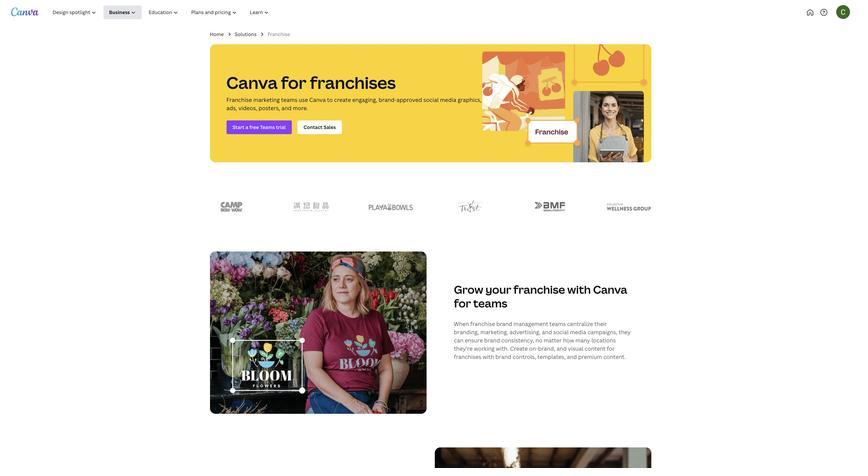 Task type: locate. For each thing, give the bounding box(es) containing it.
for up use
[[281, 72, 307, 94]]

franchises up create
[[310, 72, 396, 94]]

they
[[619, 329, 631, 336]]

canva inside grow your franchise with canva for teams
[[593, 282, 627, 297]]

and left more.
[[281, 105, 292, 112]]

and down how
[[557, 345, 567, 353]]

playa bowls image
[[369, 204, 413, 211]]

1 vertical spatial media
[[570, 329, 586, 336]]

teams
[[281, 96, 297, 104], [473, 296, 507, 311], [550, 321, 566, 328]]

social up how
[[553, 329, 569, 336]]

teams inside when franchise brand management teams centralize their branding, marketing, advertising, and social media campaigns, they can ensure brand consistency, no matter how many locations they're working with. create on-brand, and visual content for franchises with brand controls, templates, and premium content.
[[550, 321, 566, 328]]

1 vertical spatial social
[[553, 329, 569, 336]]

with inside when franchise brand management teams centralize their branding, marketing, advertising, and social media campaigns, they can ensure brand consistency, no matter how many locations they're working with. create on-brand, and visual content for franchises with brand controls, templates, and premium content.
[[483, 354, 494, 361]]

with
[[567, 282, 591, 297], [483, 354, 494, 361]]

grow
[[454, 282, 483, 297]]

franchises down they're
[[454, 354, 481, 361]]

collective wellness image
[[607, 204, 651, 211]]

visual
[[568, 345, 583, 353]]

home
[[210, 31, 224, 37]]

0 vertical spatial media
[[440, 96, 456, 104]]

brand down with. at the bottom right
[[495, 354, 511, 361]]

brand-
[[379, 96, 397, 104]]

for
[[281, 72, 307, 94], [454, 296, 471, 311], [607, 345, 615, 353]]

2 vertical spatial brand
[[495, 354, 511, 361]]

franchises
[[310, 72, 396, 94], [454, 354, 481, 361]]

when
[[454, 321, 469, 328]]

1 horizontal spatial social
[[553, 329, 569, 336]]

2 horizontal spatial canva
[[593, 282, 627, 297]]

ensure
[[465, 337, 483, 345]]

1 horizontal spatial franchises
[[454, 354, 481, 361]]

franchise inside canva for franchises franchise marketing teams use canva to create engaging, brand-approved social media graphics, ads, videos, posters, and more.
[[226, 96, 252, 104]]

use
[[299, 96, 308, 104]]

posters,
[[259, 105, 280, 112]]

and
[[281, 105, 292, 112], [542, 329, 552, 336], [557, 345, 567, 353], [567, 354, 577, 361]]

2 vertical spatial for
[[607, 345, 615, 353]]

for up the content.
[[607, 345, 615, 353]]

create
[[510, 345, 528, 353]]

2 horizontal spatial teams
[[550, 321, 566, 328]]

canva
[[226, 72, 278, 94], [309, 96, 326, 104], [593, 282, 627, 297]]

0 horizontal spatial canva
[[226, 72, 278, 94]]

0 horizontal spatial social
[[423, 96, 439, 104]]

0 horizontal spatial franchise
[[226, 96, 252, 104]]

1 vertical spatial teams
[[473, 296, 507, 311]]

with.
[[496, 345, 509, 353]]

more.
[[293, 105, 308, 112]]

engaging,
[[352, 96, 377, 104]]

management
[[514, 321, 548, 328]]

1 horizontal spatial teams
[[473, 296, 507, 311]]

for up when
[[454, 296, 471, 311]]

be military fit image
[[534, 203, 565, 212]]

teams up marketing,
[[473, 296, 507, 311]]

teams up more.
[[281, 96, 297, 104]]

to
[[327, 96, 333, 104]]

franchise right solutions
[[268, 31, 290, 37]]

1 horizontal spatial with
[[567, 282, 591, 297]]

1 vertical spatial for
[[454, 296, 471, 311]]

for inside canva for franchises franchise marketing teams use canva to create engaging, brand-approved social media graphics, ads, videos, posters, and more.
[[281, 72, 307, 94]]

media down the centralize
[[570, 329, 586, 336]]

0 vertical spatial franchise
[[514, 282, 565, 297]]

2 vertical spatial canva
[[593, 282, 627, 297]]

and up matter
[[542, 329, 552, 336]]

0 horizontal spatial franchises
[[310, 72, 396, 94]]

0 vertical spatial teams
[[281, 96, 297, 104]]

1 vertical spatial brand
[[484, 337, 500, 345]]

brand up marketing,
[[496, 321, 512, 328]]

marketing
[[253, 96, 280, 104]]

1 horizontal spatial franchise
[[268, 31, 290, 37]]

camp bow wow image
[[221, 202, 243, 212]]

matter
[[544, 337, 562, 345]]

1 horizontal spatial for
[[454, 296, 471, 311]]

1 horizontal spatial franchise
[[514, 282, 565, 297]]

create
[[334, 96, 351, 104]]

social right approved
[[423, 96, 439, 104]]

social
[[423, 96, 439, 104], [553, 329, 569, 336]]

0 vertical spatial with
[[567, 282, 591, 297]]

满记甜品 image
[[294, 203, 329, 212]]

1 vertical spatial franchise
[[470, 321, 495, 328]]

1 vertical spatial franchise
[[226, 96, 252, 104]]

branding,
[[454, 329, 479, 336]]

teams up matter
[[550, 321, 566, 328]]

brand down marketing,
[[484, 337, 500, 345]]

franchise
[[514, 282, 565, 297], [470, 321, 495, 328]]

0 horizontal spatial franchise
[[470, 321, 495, 328]]

premium
[[578, 354, 602, 361]]

videos,
[[238, 105, 257, 112]]

graphics,
[[458, 96, 482, 104]]

franchises inside canva for franchises franchise marketing teams use canva to create engaging, brand-approved social media graphics, ads, videos, posters, and more.
[[310, 72, 396, 94]]

0 vertical spatial for
[[281, 72, 307, 94]]

and down visual
[[567, 354, 577, 361]]

media inside canva for franchises franchise marketing teams use canva to create engaging, brand-approved social media graphics, ads, videos, posters, and more.
[[440, 96, 456, 104]]

0 vertical spatial franchises
[[310, 72, 396, 94]]

franchise
[[268, 31, 290, 37], [226, 96, 252, 104]]

no
[[536, 337, 542, 345]]

1 vertical spatial with
[[483, 354, 494, 361]]

1 vertical spatial franchises
[[454, 354, 481, 361]]

0 horizontal spatial with
[[483, 354, 494, 361]]

can
[[454, 337, 464, 345]]

0 horizontal spatial for
[[281, 72, 307, 94]]

for inside when franchise brand management teams centralize their branding, marketing, advertising, and social media campaigns, they can ensure brand consistency, no matter how many locations they're working with. create on-brand, and visual content for franchises with brand controls, templates, and premium content.
[[607, 345, 615, 353]]

grow your franchise with canva for teams
[[454, 282, 627, 311]]

0 horizontal spatial teams
[[281, 96, 297, 104]]

brand
[[496, 321, 512, 328], [484, 337, 500, 345], [495, 354, 511, 361]]

media
[[440, 96, 456, 104], [570, 329, 586, 336]]

franchise up ads,
[[226, 96, 252, 104]]

0 horizontal spatial media
[[440, 96, 456, 104]]

2 vertical spatial teams
[[550, 321, 566, 328]]

1 horizontal spatial media
[[570, 329, 586, 336]]

campaigns,
[[588, 329, 618, 336]]

1 horizontal spatial canva
[[309, 96, 326, 104]]

2 horizontal spatial for
[[607, 345, 615, 353]]

media left graphics, at the top of the page
[[440, 96, 456, 104]]

0 vertical spatial social
[[423, 96, 439, 104]]



Task type: vqa. For each thing, say whether or not it's contained in the screenshot.
for to the top
yes



Task type: describe. For each thing, give the bounding box(es) containing it.
solutions
[[235, 31, 257, 37]]

1 vertical spatial canva
[[309, 96, 326, 104]]

many
[[576, 337, 590, 345]]

canva for franchises franchise marketing teams use canva to create engaging, brand-approved social media graphics, ads, videos, posters, and more.
[[226, 72, 482, 112]]

home link
[[210, 31, 224, 38]]

centralize
[[567, 321, 593, 328]]

on-
[[529, 345, 538, 353]]

your
[[486, 282, 511, 297]]

franchise inside grow your franchise with canva for teams
[[514, 282, 565, 297]]

0 vertical spatial canva
[[226, 72, 278, 94]]

social inside when franchise brand management teams centralize their branding, marketing, advertising, and social media campaigns, they can ensure brand consistency, no matter how many locations they're working with. create on-brand, and visual content for franchises with brand controls, templates, and premium content.
[[553, 329, 569, 336]]

teams inside canva for franchises franchise marketing teams use canva to create engaging, brand-approved social media graphics, ads, videos, posters, and more.
[[281, 96, 297, 104]]

for inside grow your franchise with canva for teams
[[454, 296, 471, 311]]

templates,
[[537, 354, 566, 361]]

0 vertical spatial brand
[[496, 321, 512, 328]]

they're
[[454, 345, 473, 353]]

approved
[[397, 96, 422, 104]]

example of flower shop design created in canva image
[[210, 252, 426, 415]]

franchise inside when franchise brand management teams centralize their branding, marketing, advertising, and social media campaigns, they can ensure brand consistency, no matter how many locations they're working with. create on-brand, and visual content for franchises with brand controls, templates, and premium content.
[[470, 321, 495, 328]]

0 vertical spatial franchise
[[268, 31, 290, 37]]

content.
[[604, 354, 626, 361]]

consistency,
[[501, 337, 534, 345]]

their
[[595, 321, 607, 328]]

working
[[474, 345, 495, 353]]

how
[[563, 337, 574, 345]]

locations
[[592, 337, 616, 345]]

teams inside grow your franchise with canva for teams
[[473, 296, 507, 311]]

painting with a twist image
[[458, 200, 482, 215]]

brand,
[[538, 345, 555, 353]]

when franchise brand management teams centralize their branding, marketing, advertising, and social media campaigns, they can ensure brand consistency, no matter how many locations they're working with. create on-brand, and visual content for franchises with brand controls, templates, and premium content.
[[454, 321, 631, 361]]

marketing,
[[480, 329, 508, 336]]

media inside when franchise brand management teams centralize their branding, marketing, advertising, and social media campaigns, they can ensure brand consistency, no matter how many locations they're working with. create on-brand, and visual content for franchises with brand controls, templates, and premium content.
[[570, 329, 586, 336]]

three people collaborating over designs in front of laptop image
[[435, 448, 651, 469]]

ads,
[[226, 105, 237, 112]]

with inside grow your franchise with canva for teams
[[567, 282, 591, 297]]

advertising,
[[510, 329, 541, 336]]

solutions link
[[235, 31, 257, 38]]

and inside canva for franchises franchise marketing teams use canva to create engaging, brand-approved social media graphics, ads, videos, posters, and more.
[[281, 105, 292, 112]]

top level navigation element
[[47, 6, 298, 19]]

franchises inside when franchise brand management teams centralize their branding, marketing, advertising, and social media campaigns, they can ensure brand consistency, no matter how many locations they're working with. create on-brand, and visual content for franchises with brand controls, templates, and premium content.
[[454, 354, 481, 361]]

controls,
[[513, 354, 536, 361]]

social inside canva for franchises franchise marketing teams use canva to create engaging, brand-approved social media graphics, ads, videos, posters, and more.
[[423, 96, 439, 104]]

content
[[585, 345, 606, 353]]



